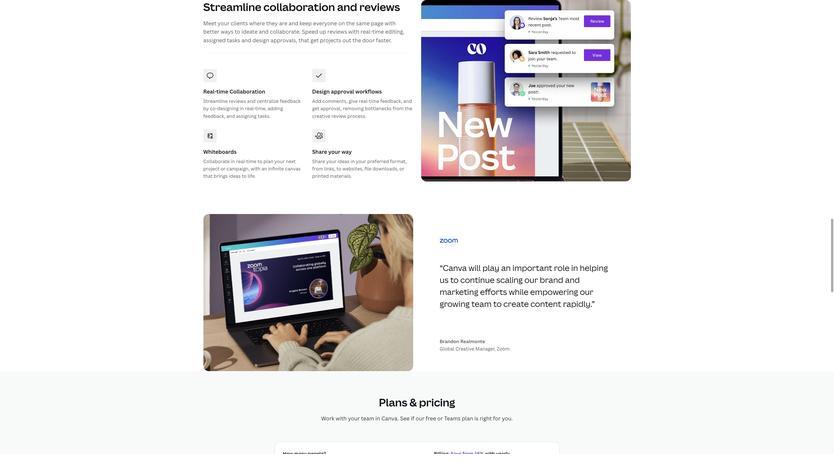 Task type: describe. For each thing, give the bounding box(es) containing it.
co-
[[210, 105, 217, 112]]

1 vertical spatial plan
[[462, 415, 473, 422]]

design
[[312, 88, 330, 95]]

an inside "canva will play an important role in helping us to continue scaling our brand and marketing efforts while empowering our growing team to create content rapidly."
[[501, 262, 511, 273]]

adding
[[268, 105, 283, 112]]

faster.
[[376, 37, 392, 44]]

streamline
[[203, 98, 228, 104]]

1 vertical spatial our
[[580, 286, 593, 297]]

while
[[509, 286, 528, 297]]

up
[[319, 28, 326, 35]]

time inside the meet your clients where they are and keep everyone on the same page with better ways to ideate and collaborate. speed up reviews with real-time editing, assigned tasks and design approvals, that get projects out the door faster.
[[372, 28, 384, 35]]

speed
[[302, 28, 318, 35]]

real- inside the meet your clients where they are and keep everyone on the same page with better ways to ideate and collaborate. speed up reviews with real-time editing, assigned tasks and design approvals, that get projects out the door faster.
[[361, 28, 372, 35]]

in inside whiteboards collaborate in real-time to plan your next project or campaign, with an infinite canvas that brings ideas to life.
[[231, 158, 235, 164]]

links,
[[324, 165, 335, 172]]

your up the links,
[[326, 158, 336, 164]]

clients
[[231, 19, 248, 27]]

with up out
[[348, 28, 359, 35]]

project
[[203, 165, 219, 172]]

0 vertical spatial the
[[346, 19, 355, 27]]

same
[[356, 19, 370, 27]]

in left canva.
[[375, 415, 380, 422]]

creative
[[312, 113, 330, 119]]

real-
[[203, 88, 216, 95]]

next
[[286, 158, 296, 164]]

approvals,
[[271, 37, 297, 44]]

are
[[279, 19, 287, 27]]

with right work
[[336, 415, 347, 422]]

file
[[365, 165, 371, 172]]

time inside design approval workflows add comments, give real-time feedback, and get approval, removing bottlenecks from the creative review process.
[[369, 98, 379, 104]]

plan inside whiteboards collaborate in real-time to plan your next project or campaign, with an infinite canvas that brings ideas to life.
[[263, 158, 273, 164]]

or for free
[[437, 415, 443, 422]]

brand
[[540, 274, 563, 285]]

and inside design approval workflows add comments, give real-time feedback, and get approval, removing bottlenecks from the creative review process.
[[403, 98, 412, 104]]

your inside the meet your clients where they are and keep everyone on the same page with better ways to ideate and collaborate. speed up reviews with real-time editing, assigned tasks and design approvals, that get projects out the door faster.
[[218, 19, 229, 27]]

meet your clients where they are and keep everyone on the same page with better ways to ideate and collaborate. speed up reviews with real-time editing, assigned tasks and design approvals, that get projects out the door faster.
[[203, 19, 404, 44]]

your inside whiteboards collaborate in real-time to plan your next project or campaign, with an infinite canvas that brings ideas to life.
[[274, 158, 285, 164]]

real- inside design approval workflows add comments, give real-time feedback, and get approval, removing bottlenecks from the creative review process.
[[359, 98, 369, 104]]

global
[[440, 346, 454, 352]]

plans & pricing
[[379, 395, 455, 410]]

reviews inside real-time collaboration streamline reviews and centralize feedback by co-designing in real-time, adding feedback, and assigning tasks.
[[229, 98, 246, 104]]

your left way
[[328, 148, 340, 156]]

whiteboards collaborate in real-time to plan your next project or campaign, with an infinite canvas that brings ideas to life.
[[203, 148, 301, 179]]

review
[[331, 113, 346, 119]]

"canva will play an important role in helping us to continue scaling our brand and marketing efforts while empowering our growing team to create content rapidly."
[[440, 262, 608, 309]]

editing,
[[385, 28, 404, 35]]

comments,
[[322, 98, 347, 104]]

free
[[426, 415, 436, 422]]

you.
[[502, 415, 513, 422]]

real- inside whiteboards collaborate in real-time to plan your next project or campaign, with an infinite canvas that brings ideas to life.
[[236, 158, 246, 164]]

plans
[[379, 395, 407, 410]]

your right work
[[348, 415, 360, 422]]

assigned
[[203, 37, 226, 44]]

designing
[[217, 105, 239, 112]]

real- inside real-time collaboration streamline reviews and centralize feedback by co-designing in real-time, adding feedback, and assigning tasks.
[[245, 105, 255, 112]]

to left the 'life.' on the left of the page
[[242, 173, 247, 179]]

content
[[531, 298, 561, 309]]

work with your team in canva. see if our free or teams plan is right for you.
[[321, 415, 513, 422]]

give
[[349, 98, 358, 104]]

share for share your ideas in your preferred format, from links, to websites, file downloads, or printed materials.
[[312, 158, 325, 164]]

important
[[513, 262, 552, 273]]

create
[[503, 298, 529, 309]]

brings
[[214, 173, 228, 179]]

that inside the meet your clients where they are and keep everyone on the same page with better ways to ideate and collaborate. speed up reviews with real-time editing, assigned tasks and design approvals, that get projects out the door faster.
[[299, 37, 309, 44]]

with inside whiteboards collaborate in real-time to plan your next project or campaign, with an infinite canvas that brings ideas to life.
[[251, 165, 260, 172]]

collaboration
[[229, 88, 265, 95]]

in inside real-time collaboration streamline reviews and centralize feedback by co-designing in real-time, adding feedback, and assigning tasks.
[[240, 105, 244, 112]]

removing
[[343, 105, 364, 112]]

is
[[474, 415, 478, 422]]

life.
[[248, 173, 256, 179]]

efforts
[[480, 286, 507, 297]]

whiteboards
[[203, 148, 237, 156]]

ways
[[221, 28, 233, 35]]

by
[[203, 105, 209, 112]]

feedback
[[280, 98, 301, 104]]

reviews inside the meet your clients where they are and keep everyone on the same page with better ways to ideate and collaborate. speed up reviews with real-time editing, assigned tasks and design approvals, that get projects out the door faster.
[[327, 28, 347, 35]]

with up editing,
[[385, 19, 396, 27]]

websites,
[[342, 165, 363, 172]]

and inside "canva will play an important role in helping us to continue scaling our brand and marketing efforts while empowering our growing team to create content rapidly."
[[565, 274, 580, 285]]

empowering
[[530, 286, 578, 297]]

meet
[[203, 19, 216, 27]]

scaling
[[496, 274, 523, 285]]

your up file
[[356, 158, 366, 164]]

get inside the meet your clients where they are and keep everyone on the same page with better ways to ideate and collaborate. speed up reviews with real-time editing, assigned tasks and design approvals, that get projects out the door faster.
[[310, 37, 319, 44]]

bottlenecks
[[365, 105, 392, 112]]

share your way
[[312, 148, 352, 156]]

design approval workflows add comments, give real-time feedback, and get approval, removing bottlenecks from the creative review process.
[[312, 88, 412, 119]]

out
[[342, 37, 351, 44]]

play
[[483, 262, 499, 273]]

to right us
[[450, 274, 459, 285]]

real-time collaboration streamline reviews and centralize feedback by co-designing in real-time, adding feedback, and assigning tasks.
[[203, 88, 301, 119]]

workflows
[[355, 88, 382, 95]]

to down efforts at the bottom right
[[493, 298, 502, 309]]

rapidly."
[[563, 298, 595, 309]]

ideas inside whiteboards collaborate in real-time to plan your next project or campaign, with an infinite canvas that brings ideas to life.
[[229, 173, 241, 179]]

keep
[[300, 19, 312, 27]]

right
[[480, 415, 492, 422]]

add
[[312, 98, 321, 104]]

streamline your workflow and increase productivity- 7 (1) image
[[421, 0, 631, 181]]



Task type: locate. For each thing, give the bounding box(es) containing it.
tasks
[[227, 37, 240, 44]]

1 horizontal spatial plan
[[462, 415, 473, 422]]

to down "clients"
[[235, 28, 240, 35]]

"canva
[[440, 262, 467, 273]]

collaborate.
[[270, 28, 301, 35]]

from inside design approval workflows add comments, give real-time feedback, and get approval, removing bottlenecks from the creative review process.
[[393, 105, 404, 112]]

feedback, inside design approval workflows add comments, give real-time feedback, and get approval, removing bottlenecks from the creative review process.
[[380, 98, 402, 104]]

or down format,
[[399, 165, 404, 172]]

ideate
[[241, 28, 258, 35]]

share for share your way
[[312, 148, 327, 156]]

0 horizontal spatial plan
[[263, 158, 273, 164]]

canva.
[[381, 415, 399, 422]]

real- down workflows
[[359, 98, 369, 104]]

0 horizontal spatial our
[[416, 415, 424, 422]]

our down important
[[524, 274, 538, 285]]

1 vertical spatial share
[[312, 158, 325, 164]]

page
[[371, 19, 383, 27]]

ideas down campaign,
[[229, 173, 241, 179]]

the right out
[[352, 37, 361, 44]]

1 horizontal spatial reviews
[[327, 28, 347, 35]]

to left "next"
[[258, 158, 262, 164]]

1 vertical spatial reviews
[[229, 98, 246, 104]]

campaign,
[[227, 165, 250, 172]]

an up scaling
[[501, 262, 511, 273]]

in right role
[[571, 262, 578, 273]]

preferred
[[367, 158, 389, 164]]

assigning
[[236, 113, 257, 119]]

to inside the meet your clients where they are and keep everyone on the same page with better ways to ideate and collaborate. speed up reviews with real-time editing, assigned tasks and design approvals, that get projects out the door faster.
[[235, 28, 240, 35]]

0 vertical spatial team
[[471, 298, 492, 309]]

see
[[400, 415, 410, 422]]

1 vertical spatial get
[[312, 105, 319, 112]]

role
[[554, 262, 569, 273]]

our right if
[[416, 415, 424, 422]]

will
[[469, 262, 481, 273]]

us
[[440, 274, 448, 285]]

manager,
[[475, 346, 496, 352]]

reviews
[[327, 28, 347, 35], [229, 98, 246, 104]]

0 horizontal spatial from
[[312, 165, 323, 172]]

0 horizontal spatial that
[[203, 173, 213, 179]]

time,
[[255, 105, 267, 112]]

way
[[342, 148, 352, 156]]

0 vertical spatial get
[[310, 37, 319, 44]]

in up campaign,
[[231, 158, 235, 164]]

canvas
[[285, 165, 301, 172]]

2 share from the top
[[312, 158, 325, 164]]

get down add
[[312, 105, 319, 112]]

2 vertical spatial the
[[405, 105, 412, 112]]

1 vertical spatial from
[[312, 165, 323, 172]]

in
[[240, 105, 244, 112], [231, 158, 235, 164], [351, 158, 355, 164], [571, 262, 578, 273], [375, 415, 380, 422]]

1 vertical spatial the
[[352, 37, 361, 44]]

design
[[252, 37, 269, 44]]

zoom
[[497, 346, 509, 352]]

approval
[[331, 88, 354, 95]]

0 vertical spatial our
[[524, 274, 538, 285]]

from inside share your ideas in your preferred format, from links, to websites, file downloads, or printed materials.
[[312, 165, 323, 172]]

time up bottlenecks
[[369, 98, 379, 104]]

1 horizontal spatial that
[[299, 37, 309, 44]]

team left canva.
[[361, 415, 374, 422]]

work
[[321, 415, 334, 422]]

1 horizontal spatial ideas
[[338, 158, 349, 164]]

and
[[289, 19, 298, 27], [259, 28, 269, 35], [241, 37, 251, 44], [247, 98, 256, 104], [403, 98, 412, 104], [226, 113, 235, 119], [565, 274, 580, 285]]

projects
[[320, 37, 341, 44]]

1 vertical spatial feedback,
[[203, 113, 225, 119]]

1 vertical spatial team
[[361, 415, 374, 422]]

get inside design approval workflows add comments, give real-time feedback, and get approval, removing bottlenecks from the creative review process.
[[312, 105, 319, 112]]

0 vertical spatial reviews
[[327, 28, 347, 35]]

your
[[218, 19, 229, 27], [328, 148, 340, 156], [274, 158, 285, 164], [326, 158, 336, 164], [356, 158, 366, 164], [348, 415, 360, 422]]

1 horizontal spatial our
[[524, 274, 538, 285]]

in inside share your ideas in your preferred format, from links, to websites, file downloads, or printed materials.
[[351, 158, 355, 164]]

0 horizontal spatial an
[[262, 165, 267, 172]]

2 horizontal spatial or
[[437, 415, 443, 422]]

from right bottlenecks
[[393, 105, 404, 112]]

that down speed
[[299, 37, 309, 44]]

real- up campaign,
[[236, 158, 246, 164]]

feedback,
[[380, 98, 402, 104], [203, 113, 225, 119]]

approval,
[[320, 105, 342, 112]]

that down project
[[203, 173, 213, 179]]

team down efforts at the bottom right
[[471, 298, 492, 309]]

0 vertical spatial an
[[262, 165, 267, 172]]

real- up assigning
[[245, 105, 255, 112]]

0 vertical spatial from
[[393, 105, 404, 112]]

0 vertical spatial ideas
[[338, 158, 349, 164]]

0 horizontal spatial or
[[221, 165, 225, 172]]

from up printed
[[312, 165, 323, 172]]

share inside share your ideas in your preferred format, from links, to websites, file downloads, or printed materials.
[[312, 158, 325, 164]]

feedback, inside real-time collaboration streamline reviews and centralize feedback by co-designing in real-time, adding feedback, and assigning tasks.
[[203, 113, 225, 119]]

your up 'ways'
[[218, 19, 229, 27]]

the
[[346, 19, 355, 27], [352, 37, 361, 44], [405, 105, 412, 112]]

with
[[385, 19, 396, 27], [348, 28, 359, 35], [251, 165, 260, 172], [336, 415, 347, 422]]

1 horizontal spatial or
[[399, 165, 404, 172]]

zoom image
[[440, 238, 458, 243]]

door
[[362, 37, 375, 44]]

or for project
[[221, 165, 225, 172]]

continue
[[460, 274, 495, 285]]

0 vertical spatial plan
[[263, 158, 273, 164]]

or right free
[[437, 415, 443, 422]]

for
[[493, 415, 501, 422]]

the right bottlenecks
[[405, 105, 412, 112]]

get
[[310, 37, 319, 44], [312, 105, 319, 112]]

0 vertical spatial share
[[312, 148, 327, 156]]

0 vertical spatial that
[[299, 37, 309, 44]]

materials.
[[330, 173, 352, 179]]

an inside whiteboards collaborate in real-time to plan your next project or campaign, with an infinite canvas that brings ideas to life.
[[262, 165, 267, 172]]

with up the 'life.' on the left of the page
[[251, 165, 260, 172]]

time inside real-time collaboration streamline reviews and centralize feedback by co-designing in real-time, adding feedback, and assigning tasks.
[[216, 88, 228, 95]]

1 vertical spatial an
[[501, 262, 511, 273]]

1 vertical spatial that
[[203, 173, 213, 179]]

0 horizontal spatial team
[[361, 415, 374, 422]]

the right on
[[346, 19, 355, 27]]

that inside whiteboards collaborate in real-time to plan your next project or campaign, with an infinite canvas that brings ideas to life.
[[203, 173, 213, 179]]

2 horizontal spatial our
[[580, 286, 593, 297]]

tasks.
[[258, 113, 270, 119]]

format,
[[390, 158, 407, 164]]

in up assigning
[[240, 105, 244, 112]]

feedback, up bottlenecks
[[380, 98, 402, 104]]

ideas inside share your ideas in your preferred format, from links, to websites, file downloads, or printed materials.
[[338, 158, 349, 164]]

2 vertical spatial our
[[416, 415, 424, 422]]

1 horizontal spatial team
[[471, 298, 492, 309]]

or
[[221, 165, 225, 172], [399, 165, 404, 172], [437, 415, 443, 422]]

creative
[[455, 346, 474, 352]]

our up rapidly."
[[580, 286, 593, 297]]

process.
[[347, 113, 366, 119]]

reviews up designing
[[229, 98, 246, 104]]

or inside share your ideas in your preferred format, from links, to websites, file downloads, or printed materials.
[[399, 165, 404, 172]]

they
[[266, 19, 278, 27]]

brandon realmonte global creative manager, zoom
[[440, 338, 509, 352]]

brandon
[[440, 338, 459, 345]]

time up streamline
[[216, 88, 228, 95]]

get down speed
[[310, 37, 319, 44]]

plan
[[263, 158, 273, 164], [462, 415, 473, 422]]

your up infinite
[[274, 158, 285, 164]]

in up the websites,
[[351, 158, 355, 164]]

ideas down way
[[338, 158, 349, 164]]

real- up door
[[361, 28, 372, 35]]

on
[[338, 19, 345, 27]]

share your ideas in your preferred format, from links, to websites, file downloads, or printed materials.
[[312, 158, 407, 179]]

where
[[249, 19, 265, 27]]

plan up infinite
[[263, 158, 273, 164]]

0 horizontal spatial reviews
[[229, 98, 246, 104]]

our
[[524, 274, 538, 285], [580, 286, 593, 297], [416, 415, 424, 422]]

0 horizontal spatial ideas
[[229, 173, 241, 179]]

1 share from the top
[[312, 148, 327, 156]]

growing
[[440, 298, 470, 309]]

pricing
[[419, 395, 455, 410]]

1 vertical spatial ideas
[[229, 173, 241, 179]]

better
[[203, 28, 219, 35]]

feedback, down co-
[[203, 113, 225, 119]]

in inside "canva will play an important role in helping us to continue scaling our brand and marketing efforts while empowering our growing team to create content rapidly."
[[571, 262, 578, 273]]

to inside share your ideas in your preferred format, from links, to websites, file downloads, or printed materials.
[[337, 165, 341, 172]]

1 horizontal spatial feedback,
[[380, 98, 402, 104]]

time up the 'life.' on the left of the page
[[246, 158, 256, 164]]

time down "page"
[[372, 28, 384, 35]]

printed
[[312, 173, 329, 179]]

time inside whiteboards collaborate in real-time to plan your next project or campaign, with an infinite canvas that brings ideas to life.
[[246, 158, 256, 164]]

0 vertical spatial feedback,
[[380, 98, 402, 104]]

or inside whiteboards collaborate in real-time to plan your next project or campaign, with an infinite canvas that brings ideas to life.
[[221, 165, 225, 172]]

helping
[[580, 262, 608, 273]]

marketing
[[440, 286, 478, 297]]

to up materials.
[[337, 165, 341, 172]]

reviews down on
[[327, 28, 347, 35]]

downloads,
[[373, 165, 398, 172]]

1 horizontal spatial an
[[501, 262, 511, 273]]

to
[[235, 28, 240, 35], [258, 158, 262, 164], [337, 165, 341, 172], [242, 173, 247, 179], [450, 274, 459, 285], [493, 298, 502, 309]]

team inside "canva will play an important role in helping us to continue scaling our brand and marketing efforts while empowering our growing team to create content rapidly."
[[471, 298, 492, 309]]

the inside design approval workflows add comments, give real-time feedback, and get approval, removing bottlenecks from the creative review process.
[[405, 105, 412, 112]]

or up brings
[[221, 165, 225, 172]]

0 horizontal spatial feedback,
[[203, 113, 225, 119]]

infinite
[[268, 165, 284, 172]]

an
[[262, 165, 267, 172], [501, 262, 511, 273]]

an left infinite
[[262, 165, 267, 172]]

share
[[312, 148, 327, 156], [312, 158, 325, 164]]

collaborate
[[203, 158, 230, 164]]

plan left is
[[462, 415, 473, 422]]

if
[[411, 415, 414, 422]]

&
[[409, 395, 417, 410]]

1 horizontal spatial from
[[393, 105, 404, 112]]

realmonte
[[460, 338, 485, 345]]



Task type: vqa. For each thing, say whether or not it's contained in the screenshot.
templates.
no



